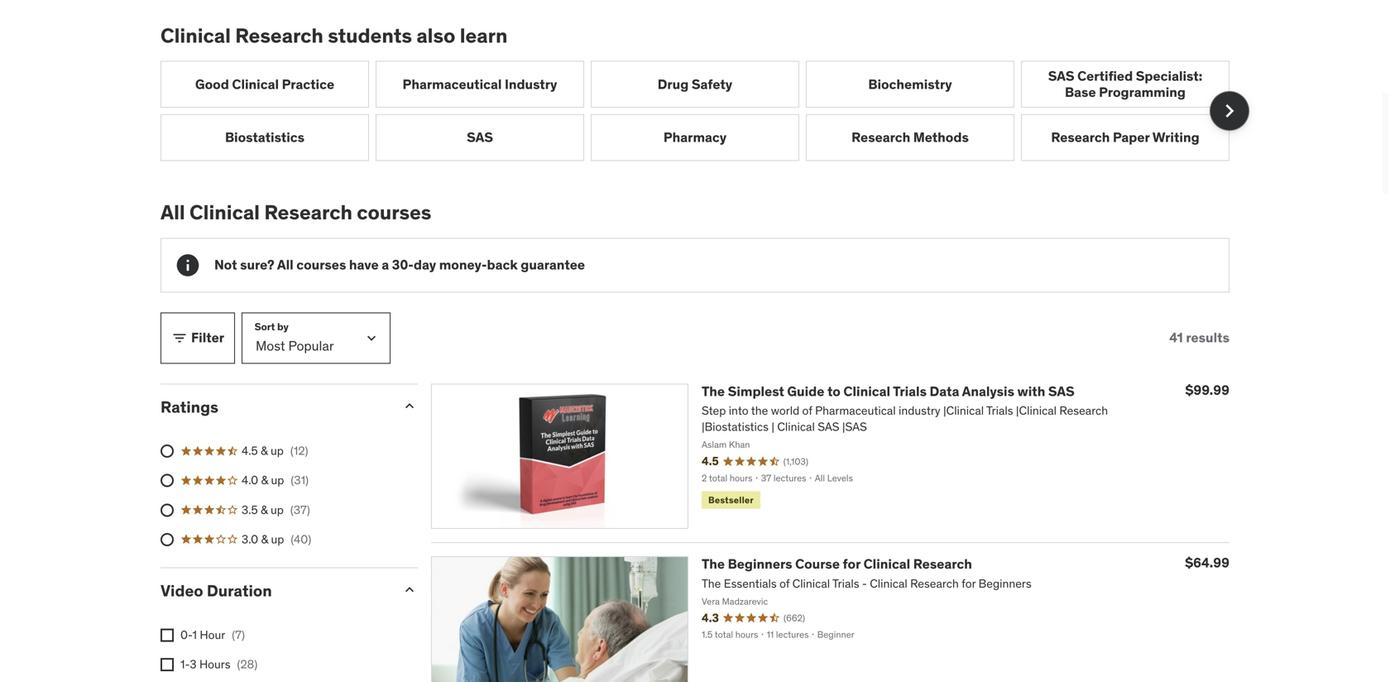Task type: vqa. For each thing, say whether or not it's contained in the screenshot.
'development' to the right
no



Task type: describe. For each thing, give the bounding box(es) containing it.
students
[[328, 23, 412, 48]]

for
[[843, 555, 861, 572]]

pharmacy
[[664, 129, 727, 146]]

a
[[382, 256, 389, 273]]

data
[[930, 383, 960, 400]]

clinical right for
[[864, 555, 911, 572]]

xsmall image for 1-
[[161, 658, 174, 671]]

4.0 & up (31)
[[242, 473, 309, 488]]

(40)
[[291, 532, 311, 547]]

have
[[349, 256, 379, 273]]

& for 3.0
[[261, 532, 268, 547]]

research paper writing link
[[1021, 114, 1230, 161]]

up for 4.5 & up
[[271, 443, 284, 458]]

biochemistry
[[869, 76, 952, 93]]

3.0 & up (40)
[[242, 532, 311, 547]]

guide
[[787, 383, 825, 400]]

methods
[[914, 129, 969, 146]]

filter button
[[161, 312, 235, 364]]

results
[[1186, 329, 1230, 346]]

to
[[828, 383, 841, 400]]

the for the beginners course for clinical research
[[702, 555, 725, 572]]

with
[[1018, 383, 1046, 400]]

certified
[[1078, 68, 1133, 85]]

up for 4.0 & up
[[271, 473, 284, 488]]

clinical research students also learn
[[161, 23, 508, 48]]

clinical up the not
[[190, 200, 260, 225]]

(28)
[[237, 657, 258, 672]]

also
[[417, 23, 456, 48]]

41 results
[[1170, 329, 1230, 346]]

next image
[[1217, 98, 1243, 124]]

money-
[[439, 256, 487, 273]]

1-
[[180, 657, 190, 672]]

practice
[[282, 76, 334, 93]]

not
[[214, 256, 237, 273]]

2 vertical spatial sas
[[1049, 383, 1075, 400]]

video duration button
[[161, 581, 388, 600]]

duration
[[207, 581, 272, 600]]

ratings button
[[161, 397, 388, 417]]

41 results status
[[1170, 329, 1230, 346]]

sas for sas
[[467, 129, 493, 146]]

4.0
[[242, 473, 258, 488]]

good clinical practice link
[[161, 61, 369, 108]]

ratings
[[161, 397, 219, 417]]

$99.99
[[1186, 381, 1230, 398]]

clinical up good at left top
[[161, 23, 231, 48]]

30-
[[392, 256, 414, 273]]

clinical inside carousel element
[[232, 76, 279, 93]]

research paper writing
[[1051, 129, 1200, 146]]

the beginners course for clinical research
[[702, 555, 972, 572]]

pharmacy link
[[591, 114, 800, 161]]

trials
[[893, 383, 927, 400]]

specialist:
[[1136, 68, 1203, 85]]

4.5 & up (12)
[[242, 443, 308, 458]]

course
[[796, 555, 840, 572]]

guarantee
[[521, 256, 585, 273]]

good clinical practice
[[195, 76, 334, 93]]

writing
[[1153, 129, 1200, 146]]

filter
[[191, 329, 224, 346]]

4.5
[[242, 443, 258, 458]]

paper
[[1113, 129, 1150, 146]]

hours
[[199, 657, 231, 672]]



Task type: locate. For each thing, give the bounding box(es) containing it.
video
[[161, 581, 203, 600]]

xsmall image left 1-
[[161, 658, 174, 671]]

1 vertical spatial courses
[[297, 256, 346, 273]]

good
[[195, 76, 229, 93]]

(31)
[[291, 473, 309, 488]]

beginners
[[728, 555, 793, 572]]

biochemistry link
[[806, 61, 1015, 108]]

courses up not sure? all courses have a 30-day money-back guarantee
[[357, 200, 432, 225]]

1
[[192, 627, 197, 642]]

0 horizontal spatial courses
[[297, 256, 346, 273]]

3 up from the top
[[271, 502, 284, 517]]

courses for research
[[357, 200, 432, 225]]

back
[[487, 256, 518, 273]]

$64.99
[[1185, 554, 1230, 571]]

1 vertical spatial sas
[[467, 129, 493, 146]]

0 vertical spatial courses
[[357, 200, 432, 225]]

sas inside the sas certified specialist: base programming
[[1049, 68, 1075, 85]]

the for the simplest guide to clinical trials data analysis with sas
[[702, 383, 725, 400]]

1 horizontal spatial all
[[277, 256, 294, 273]]

up
[[271, 443, 284, 458], [271, 473, 284, 488], [271, 502, 284, 517], [271, 532, 284, 547]]

courses left the have
[[297, 256, 346, 273]]

day
[[414, 256, 436, 273]]

courses for all
[[297, 256, 346, 273]]

analysis
[[962, 383, 1015, 400]]

1 & from the top
[[261, 443, 268, 458]]

drug safety
[[658, 76, 733, 93]]

small image
[[171, 330, 188, 346], [401, 398, 418, 414], [401, 581, 418, 598]]

1 xsmall image from the top
[[161, 628, 174, 642]]

hour
[[200, 627, 225, 642]]

up left (40)
[[271, 532, 284, 547]]

small image inside filter button
[[171, 330, 188, 346]]

1 up from the top
[[271, 443, 284, 458]]

sas down the pharmaceutical industry link
[[467, 129, 493, 146]]

pharmaceutical
[[403, 76, 502, 93]]

2 vertical spatial small image
[[401, 581, 418, 598]]

courses
[[357, 200, 432, 225], [297, 256, 346, 273]]

0 vertical spatial small image
[[171, 330, 188, 346]]

(37)
[[290, 502, 310, 517]]

the simplest guide to clinical trials data analysis with sas link
[[702, 383, 1075, 400]]

& for 4.0
[[261, 473, 268, 488]]

0 horizontal spatial all
[[161, 200, 185, 225]]

clinical
[[161, 23, 231, 48], [232, 76, 279, 93], [190, 200, 260, 225], [844, 383, 891, 400], [864, 555, 911, 572]]

clinical right good at left top
[[232, 76, 279, 93]]

1-3 hours (28)
[[180, 657, 258, 672]]

sas certified specialist: base programming
[[1049, 68, 1203, 100]]

up left (37)
[[271, 502, 284, 517]]

&
[[261, 443, 268, 458], [261, 473, 268, 488], [261, 502, 268, 517], [261, 532, 268, 547]]

sas certified specialist: base programming link
[[1021, 61, 1230, 108]]

& for 4.5
[[261, 443, 268, 458]]

programming
[[1099, 84, 1186, 100]]

up left (12)
[[271, 443, 284, 458]]

4 & from the top
[[261, 532, 268, 547]]

pharmaceutical industry link
[[376, 61, 584, 108]]

carousel element
[[161, 61, 1250, 161]]

biostatistics link
[[161, 114, 369, 161]]

not sure? all courses have a 30-day money-back guarantee
[[214, 256, 585, 273]]

small image for ratings
[[401, 398, 418, 414]]

1 vertical spatial all
[[277, 256, 294, 273]]

2 & from the top
[[261, 473, 268, 488]]

2 up from the top
[[271, 473, 284, 488]]

& right 4.5
[[261, 443, 268, 458]]

2 xsmall image from the top
[[161, 658, 174, 671]]

0-
[[180, 627, 192, 642]]

(7)
[[232, 627, 245, 642]]

research methods link
[[806, 114, 1015, 161]]

3.5
[[242, 502, 258, 517]]

0 vertical spatial sas
[[1049, 68, 1075, 85]]

drug
[[658, 76, 689, 93]]

& for 3.5
[[261, 502, 268, 517]]

simplest
[[728, 383, 785, 400]]

pharmaceutical industry
[[403, 76, 557, 93]]

the
[[702, 383, 725, 400], [702, 555, 725, 572]]

up left (31)
[[271, 473, 284, 488]]

xsmall image left 0-
[[161, 628, 174, 642]]

1 vertical spatial the
[[702, 555, 725, 572]]

research methods
[[852, 129, 969, 146]]

sas right with
[[1049, 383, 1075, 400]]

4 up from the top
[[271, 532, 284, 547]]

safety
[[692, 76, 733, 93]]

3 & from the top
[[261, 502, 268, 517]]

biostatistics
[[225, 129, 305, 146]]

0 vertical spatial the
[[702, 383, 725, 400]]

base
[[1065, 84, 1096, 100]]

industry
[[505, 76, 557, 93]]

all clinical research courses
[[161, 200, 432, 225]]

0 vertical spatial xsmall image
[[161, 628, 174, 642]]

& right 3.5
[[261, 502, 268, 517]]

sas
[[1049, 68, 1075, 85], [467, 129, 493, 146], [1049, 383, 1075, 400]]

research inside research methods link
[[852, 129, 911, 146]]

small image for video duration
[[401, 581, 418, 598]]

all
[[161, 200, 185, 225], [277, 256, 294, 273]]

1 horizontal spatial courses
[[357, 200, 432, 225]]

research inside research paper writing 'link'
[[1051, 129, 1110, 146]]

sas for sas certified specialist: base programming
[[1049, 68, 1075, 85]]

clinical right to
[[844, 383, 891, 400]]

research
[[235, 23, 324, 48], [852, 129, 911, 146], [1051, 129, 1110, 146], [264, 200, 353, 225], [914, 555, 972, 572]]

1 vertical spatial small image
[[401, 398, 418, 414]]

0-1 hour (7)
[[180, 627, 245, 642]]

the beginners course for clinical research link
[[702, 555, 972, 572]]

3.0
[[242, 532, 258, 547]]

the left beginners
[[702, 555, 725, 572]]

learn
[[460, 23, 508, 48]]

2 the from the top
[[702, 555, 725, 572]]

3.5 & up (37)
[[242, 502, 310, 517]]

& right 4.0
[[261, 473, 268, 488]]

3
[[190, 657, 197, 672]]

41
[[1170, 329, 1183, 346]]

up for 3.5 & up
[[271, 502, 284, 517]]

sure?
[[240, 256, 275, 273]]

xsmall image
[[161, 628, 174, 642], [161, 658, 174, 671]]

(12)
[[290, 443, 308, 458]]

up for 3.0 & up
[[271, 532, 284, 547]]

& right 3.0
[[261, 532, 268, 547]]

video duration
[[161, 581, 272, 600]]

sas left certified
[[1049, 68, 1075, 85]]

1 the from the top
[[702, 383, 725, 400]]

the left simplest at the right
[[702, 383, 725, 400]]

the simplest guide to clinical trials data analysis with sas
[[702, 383, 1075, 400]]

sas link
[[376, 114, 584, 161]]

xsmall image for 0-
[[161, 628, 174, 642]]

0 vertical spatial all
[[161, 200, 185, 225]]

drug safety link
[[591, 61, 800, 108]]

1 vertical spatial xsmall image
[[161, 658, 174, 671]]



